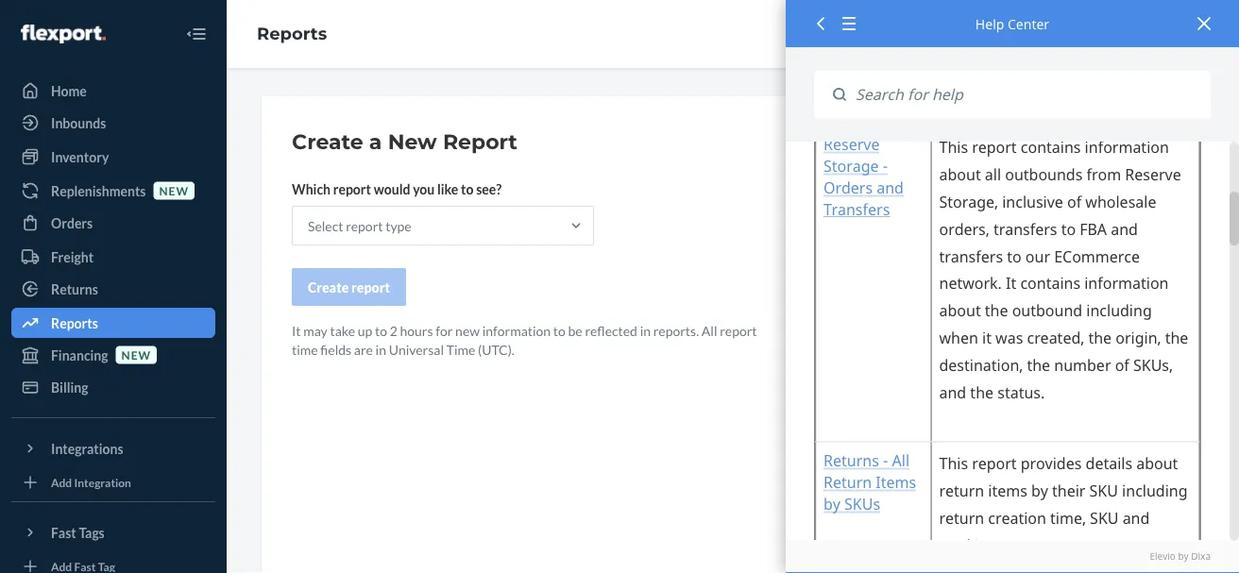 Task type: locate. For each thing, give the bounding box(es) containing it.
select report type
[[308, 218, 411, 234]]

1 horizontal spatial billing
[[870, 259, 906, 275]]

fast tags button
[[11, 518, 215, 548]]

inventory inside button
[[934, 344, 990, 360]]

new up billing link
[[121, 348, 151, 362]]

fast left tag in the bottom of the page
[[74, 560, 96, 573]]

billing - credits report
[[870, 259, 1002, 275]]

1 horizontal spatial in
[[640, 323, 651, 339]]

new for financing
[[121, 348, 151, 362]]

and
[[928, 179, 949, 195], [1008, 557, 1029, 573]]

lot
[[936, 557, 955, 573]]

inventory left levels
[[870, 514, 927, 530]]

inventory for inventory - lot tracking and fefo (all products)
[[870, 557, 927, 573]]

- for packages
[[927, 429, 931, 445]]

report right all
[[720, 323, 757, 339]]

report up see?
[[443, 129, 518, 154]]

new up "orders" link
[[159, 184, 189, 197]]

and left fefo
[[1008, 557, 1029, 573]]

0 horizontal spatial center
[[960, 160, 1001, 176]]

a right get
[[1084, 160, 1091, 176]]

create inside create report button
[[308, 279, 349, 295]]

products)
[[1087, 557, 1143, 573]]

inventory for inventory
[[51, 149, 109, 165]]

replenishments
[[51, 183, 146, 199]]

- for lot
[[929, 557, 934, 573]]

elevio by dixa
[[1150, 550, 1211, 563]]

create report button
[[292, 268, 406, 306]]

(all
[[1067, 557, 1085, 573]]

to left get
[[1048, 160, 1061, 176]]

inventory - levels today
[[870, 514, 1009, 530]]

0 horizontal spatial billing
[[51, 379, 88, 395]]

center up 'search' search field
[[1008, 15, 1049, 33]]

- down billing - credits report
[[912, 302, 916, 318]]

inventory
[[51, 149, 109, 165], [934, 344, 990, 360], [870, 514, 927, 530], [870, 557, 927, 573]]

inbounds - packages button
[[866, 417, 1174, 459]]

0 vertical spatial in
[[640, 323, 651, 339]]

- left shipping
[[927, 472, 931, 488]]

1 add from the top
[[51, 475, 72, 489]]

0 vertical spatial and
[[928, 179, 949, 195]]

billing down financing at left bottom
[[51, 379, 88, 395]]

billing down introduction
[[870, 259, 906, 275]]

inbounds left packages
[[870, 429, 924, 445]]

by
[[1178, 550, 1189, 563]]

0 vertical spatial billing
[[870, 259, 906, 275]]

see?
[[476, 181, 502, 197]]

help
[[975, 15, 1004, 33], [930, 160, 957, 176]]

to left 2
[[375, 323, 387, 339]]

report glossary
[[866, 128, 1008, 149]]

for
[[436, 323, 453, 339]]

to left the reporting
[[946, 217, 958, 233]]

1 horizontal spatial a
[[1084, 160, 1091, 176]]

1 vertical spatial reconciliation
[[986, 387, 1068, 403]]

- for monthly
[[927, 387, 931, 403]]

report inside visit these help center articles to get a description of the report and column details.
[[888, 179, 925, 195]]

a inside visit these help center articles to get a description of the report and column details.
[[1084, 160, 1091, 176]]

home
[[51, 83, 87, 99]]

to right like
[[461, 181, 474, 197]]

billing link
[[11, 372, 215, 402]]

billing for billing - credits report
[[870, 259, 906, 275]]

claims
[[870, 302, 909, 318], [919, 302, 958, 318]]

help down the report glossary
[[930, 160, 957, 176]]

inbounds
[[51, 115, 106, 131], [870, 344, 924, 360], [870, 387, 924, 403], [870, 429, 924, 445], [870, 472, 924, 488]]

2 horizontal spatial new
[[455, 323, 480, 339]]

0 horizontal spatial in
[[376, 341, 386, 357]]

0 vertical spatial create
[[292, 129, 363, 154]]

report down these
[[888, 179, 925, 195]]

fast tags
[[51, 525, 105, 541]]

flexport logo image
[[21, 25, 106, 43]]

2 horizontal spatial report
[[961, 259, 1002, 275]]

add fast tag link
[[11, 555, 215, 573]]

1 horizontal spatial new
[[159, 184, 189, 197]]

reconciliation inside "inbounds - inventory reconciliation" button
[[993, 344, 1075, 360]]

0 horizontal spatial and
[[928, 179, 949, 195]]

inbounds down 'inbounds - packages'
[[870, 472, 924, 488]]

inbounds for inbounds - packages
[[870, 429, 924, 445]]

may
[[303, 323, 328, 339]]

0 horizontal spatial report
[[443, 129, 518, 154]]

0 vertical spatial add
[[51, 475, 72, 489]]

1 vertical spatial center
[[960, 160, 1001, 176]]

in
[[640, 323, 651, 339], [376, 341, 386, 357]]

center
[[1008, 15, 1049, 33], [960, 160, 1001, 176]]

1 vertical spatial fast
[[74, 560, 96, 573]]

reconciliation inside inbounds - monthly reconciliation button
[[986, 387, 1068, 403]]

1 vertical spatial add
[[51, 560, 72, 573]]

integration
[[74, 475, 131, 489]]

column
[[952, 179, 994, 195]]

0 vertical spatial reports
[[257, 23, 327, 44]]

report inside button
[[351, 279, 390, 295]]

levels
[[936, 514, 972, 530]]

0 horizontal spatial claims
[[870, 302, 909, 318]]

report inside button
[[961, 259, 1002, 275]]

new up 'time'
[[455, 323, 480, 339]]

inventory up monthly
[[934, 344, 990, 360]]

inbounds down claims - claims submitted
[[870, 344, 924, 360]]

integrations button
[[11, 434, 215, 464]]

reports
[[257, 23, 327, 44], [51, 315, 98, 331]]

freight
[[51, 249, 94, 265]]

reports link
[[257, 23, 327, 44], [11, 308, 215, 338]]

inbounds inside "link"
[[51, 115, 106, 131]]

1 vertical spatial new
[[455, 323, 480, 339]]

inbounds up 'inbounds - packages'
[[870, 387, 924, 403]]

create up may
[[308, 279, 349, 295]]

1 horizontal spatial help
[[975, 15, 1004, 33]]

in right are at left bottom
[[376, 341, 386, 357]]

1 horizontal spatial reports link
[[257, 23, 327, 44]]

0 vertical spatial fast
[[51, 525, 76, 541]]

1 vertical spatial reports
[[51, 315, 98, 331]]

0 horizontal spatial help
[[930, 160, 957, 176]]

2 vertical spatial new
[[121, 348, 151, 362]]

reconciliation down inbounds - packages button
[[1014, 472, 1097, 488]]

report
[[888, 179, 925, 195], [333, 181, 371, 197], [346, 218, 383, 234], [351, 279, 390, 295], [720, 323, 757, 339]]

2 vertical spatial reconciliation
[[1014, 472, 1097, 488]]

- for shipping
[[927, 472, 931, 488]]

0 vertical spatial a
[[369, 129, 382, 154]]

- for levels
[[929, 514, 934, 530]]

1 vertical spatial a
[[1084, 160, 1091, 176]]

add down fast tags
[[51, 560, 72, 573]]

inbounds - shipping plan reconciliation button
[[866, 459, 1174, 502]]

in left reports.
[[640, 323, 651, 339]]

report up these
[[866, 128, 927, 149]]

- left packages
[[927, 429, 931, 445]]

reconciliation down claims - claims submitted button
[[993, 344, 1075, 360]]

- left levels
[[929, 514, 934, 530]]

claims down credits in the top right of the page
[[919, 302, 958, 318]]

are
[[354, 341, 373, 357]]

2 add from the top
[[51, 560, 72, 573]]

0 horizontal spatial a
[[369, 129, 382, 154]]

a
[[369, 129, 382, 154], [1084, 160, 1091, 176]]

time
[[292, 341, 318, 357]]

inbounds - monthly reconciliation button
[[866, 374, 1174, 417]]

- left credits in the top right of the page
[[909, 259, 914, 275]]

inbounds link
[[11, 108, 215, 138]]

report left type
[[346, 218, 383, 234]]

help up 'search' search field
[[975, 15, 1004, 33]]

introduction
[[870, 217, 943, 233]]

report for which report would you like to see?
[[333, 181, 371, 197]]

1 vertical spatial in
[[376, 341, 386, 357]]

- left monthly
[[927, 387, 931, 403]]

center up column
[[960, 160, 1001, 176]]

0 vertical spatial center
[[1008, 15, 1049, 33]]

elevio
[[1150, 550, 1176, 563]]

reconciliation inside inbounds - shipping plan reconciliation button
[[1014, 472, 1097, 488]]

report up up
[[351, 279, 390, 295]]

inbounds - inventory reconciliation
[[870, 344, 1075, 360]]

create up which
[[292, 129, 363, 154]]

0 horizontal spatial new
[[121, 348, 151, 362]]

- inside button
[[912, 302, 916, 318]]

billing inside button
[[870, 259, 906, 275]]

fast left tags
[[51, 525, 76, 541]]

reconciliation
[[993, 344, 1075, 360], [986, 387, 1068, 403], [1014, 472, 1097, 488]]

0 vertical spatial new
[[159, 184, 189, 197]]

inventory - levels today button
[[866, 502, 1174, 544]]

of
[[1161, 160, 1173, 176]]

1 vertical spatial billing
[[51, 379, 88, 395]]

reconciliation for inbounds - monthly reconciliation
[[986, 387, 1068, 403]]

inventory up replenishments
[[51, 149, 109, 165]]

add fast tag
[[51, 560, 115, 573]]

report down the reporting
[[961, 259, 1002, 275]]

fast inside 'fast tags' dropdown button
[[51, 525, 76, 541]]

1 horizontal spatial and
[[1008, 557, 1029, 573]]

inventory for inventory - levels today
[[870, 514, 927, 530]]

reconciliation down "inbounds - inventory reconciliation" button
[[986, 387, 1068, 403]]

1 vertical spatial and
[[1008, 557, 1029, 573]]

-
[[909, 259, 914, 275], [912, 302, 916, 318], [927, 344, 931, 360], [927, 387, 931, 403], [927, 429, 931, 445], [927, 472, 931, 488], [929, 514, 934, 530], [929, 557, 934, 573]]

- down claims - claims submitted
[[927, 344, 931, 360]]

report for create a new report
[[443, 129, 518, 154]]

a left new
[[369, 129, 382, 154]]

1 vertical spatial create
[[308, 279, 349, 295]]

help inside visit these help center articles to get a description of the report and column details.
[[930, 160, 957, 176]]

claims down billing - credits report
[[870, 302, 909, 318]]

description
[[1093, 160, 1159, 176]]

report up select report type
[[333, 181, 371, 197]]

to
[[1048, 160, 1061, 176], [461, 181, 474, 197], [946, 217, 958, 233], [375, 323, 387, 339], [553, 323, 566, 339]]

claims - claims submitted button
[[866, 289, 1174, 332]]

0 vertical spatial reconciliation
[[993, 344, 1075, 360]]

inbounds for inbounds
[[51, 115, 106, 131]]

inventory left lot
[[870, 557, 927, 573]]

inbounds down "home"
[[51, 115, 106, 131]]

billing
[[870, 259, 906, 275], [51, 379, 88, 395]]

add
[[51, 475, 72, 489], [51, 560, 72, 573]]

0 horizontal spatial reports link
[[11, 308, 215, 338]]

information
[[482, 323, 551, 339]]

add left integration
[[51, 475, 72, 489]]

- left lot
[[929, 557, 934, 573]]

create for create report
[[308, 279, 349, 295]]

type
[[386, 218, 411, 234]]

and left column
[[928, 179, 949, 195]]

visit these help center articles to get a description of the report and column details.
[[866, 160, 1173, 195]]

1 horizontal spatial claims
[[919, 302, 958, 318]]

1 vertical spatial help
[[930, 160, 957, 176]]

create for create a new report
[[292, 129, 363, 154]]



Task type: describe. For each thing, give the bounding box(es) containing it.
reflected
[[585, 323, 637, 339]]

introduction to reporting
[[870, 217, 1018, 233]]

1 horizontal spatial reports
[[257, 23, 327, 44]]

add for add integration
[[51, 475, 72, 489]]

1 vertical spatial reports link
[[11, 308, 215, 338]]

fields
[[320, 341, 351, 357]]

report inside it may take up to 2 hours for new information to be reflected in reports. all report time fields are in universal time (utc).
[[720, 323, 757, 339]]

it may take up to 2 hours for new information to be reflected in reports. all report time fields are in universal time (utc).
[[292, 323, 757, 357]]

0 vertical spatial help
[[975, 15, 1004, 33]]

up
[[358, 323, 372, 339]]

take
[[330, 323, 355, 339]]

billing - credits report button
[[866, 247, 1174, 289]]

shipping
[[934, 472, 984, 488]]

inventory - lot tracking and fefo (all products) button
[[866, 544, 1174, 573]]

and inside inventory - lot tracking and fefo (all products) button
[[1008, 557, 1029, 573]]

fefo
[[1032, 557, 1065, 573]]

to inside button
[[946, 217, 958, 233]]

inbounds - packages
[[870, 429, 988, 445]]

add for add fast tag
[[51, 560, 72, 573]]

introduction to reporting button
[[866, 204, 1174, 247]]

new inside it may take up to 2 hours for new information to be reflected in reports. all report time fields are in universal time (utc).
[[455, 323, 480, 339]]

2 claims from the left
[[919, 302, 958, 318]]

which report would you like to see?
[[292, 181, 502, 197]]

all
[[702, 323, 717, 339]]

- for inventory
[[927, 344, 931, 360]]

to left be
[[553, 323, 566, 339]]

and inside visit these help center articles to get a description of the report and column details.
[[928, 179, 949, 195]]

1 horizontal spatial report
[[866, 128, 927, 149]]

get
[[1063, 160, 1082, 176]]

inbounds - monthly reconciliation
[[870, 387, 1068, 403]]

tracking
[[958, 557, 1005, 573]]

center inside visit these help center articles to get a description of the report and column details.
[[960, 160, 1001, 176]]

inbounds for inbounds - shipping plan reconciliation
[[870, 472, 924, 488]]

tags
[[79, 525, 105, 541]]

articles
[[1003, 160, 1046, 176]]

packages
[[934, 429, 988, 445]]

details.
[[997, 179, 1038, 195]]

- for claims
[[912, 302, 916, 318]]

time
[[446, 341, 475, 357]]

visit
[[866, 160, 893, 176]]

add integration link
[[11, 471, 215, 494]]

billing for billing
[[51, 379, 88, 395]]

you
[[413, 181, 435, 197]]

0 horizontal spatial reports
[[51, 315, 98, 331]]

reports.
[[653, 323, 699, 339]]

financing
[[51, 347, 108, 363]]

integrations
[[51, 441, 123, 457]]

new for replenishments
[[159, 184, 189, 197]]

0 vertical spatial reports link
[[257, 23, 327, 44]]

help center
[[975, 15, 1049, 33]]

create report
[[308, 279, 390, 295]]

glossary
[[932, 128, 1008, 149]]

elevio by dixa link
[[814, 550, 1211, 564]]

close navigation image
[[185, 23, 208, 45]]

inbounds - inventory reconciliation button
[[866, 332, 1174, 374]]

inbounds for inbounds - inventory reconciliation
[[870, 344, 924, 360]]

orders link
[[11, 208, 215, 238]]

inventory link
[[11, 142, 215, 172]]

plan
[[986, 472, 1012, 488]]

1 claims from the left
[[870, 302, 909, 318]]

tag
[[98, 560, 115, 573]]

- for credits
[[909, 259, 914, 275]]

returns link
[[11, 274, 215, 304]]

submitted
[[961, 302, 1021, 318]]

inbounds - shipping plan reconciliation
[[870, 472, 1097, 488]]

create a new report
[[292, 129, 518, 154]]

it
[[292, 323, 301, 339]]

dixa
[[1191, 550, 1211, 563]]

which
[[292, 181, 331, 197]]

1 horizontal spatial center
[[1008, 15, 1049, 33]]

Search search field
[[846, 71, 1211, 118]]

credits
[[916, 259, 959, 275]]

these
[[895, 160, 927, 176]]

home link
[[11, 76, 215, 106]]

reporting
[[961, 217, 1018, 233]]

monthly
[[934, 387, 983, 403]]

add integration
[[51, 475, 131, 489]]

select
[[308, 218, 343, 234]]

report for select report type
[[346, 218, 383, 234]]

inbounds for inbounds - monthly reconciliation
[[870, 387, 924, 403]]

like
[[437, 181, 458, 197]]

report for billing - credits report
[[961, 259, 1002, 275]]

the
[[866, 179, 886, 195]]

inventory - lot tracking and fefo (all products)
[[870, 557, 1143, 573]]

2
[[390, 323, 397, 339]]

freight link
[[11, 242, 215, 272]]

orders
[[51, 215, 93, 231]]

new
[[388, 129, 437, 154]]

hours
[[400, 323, 433, 339]]

universal
[[389, 341, 444, 357]]

would
[[374, 181, 410, 197]]

fast inside add fast tag link
[[74, 560, 96, 573]]

reconciliation for inbounds - inventory reconciliation
[[993, 344, 1075, 360]]

(utc).
[[478, 341, 515, 357]]

to inside visit these help center articles to get a description of the report and column details.
[[1048, 160, 1061, 176]]

report for create report
[[351, 279, 390, 295]]

today
[[975, 514, 1009, 530]]

returns
[[51, 281, 98, 297]]

be
[[568, 323, 582, 339]]

claims - claims submitted
[[870, 302, 1021, 318]]



Task type: vqa. For each thing, say whether or not it's contained in the screenshot.
leftmost settings link
no



